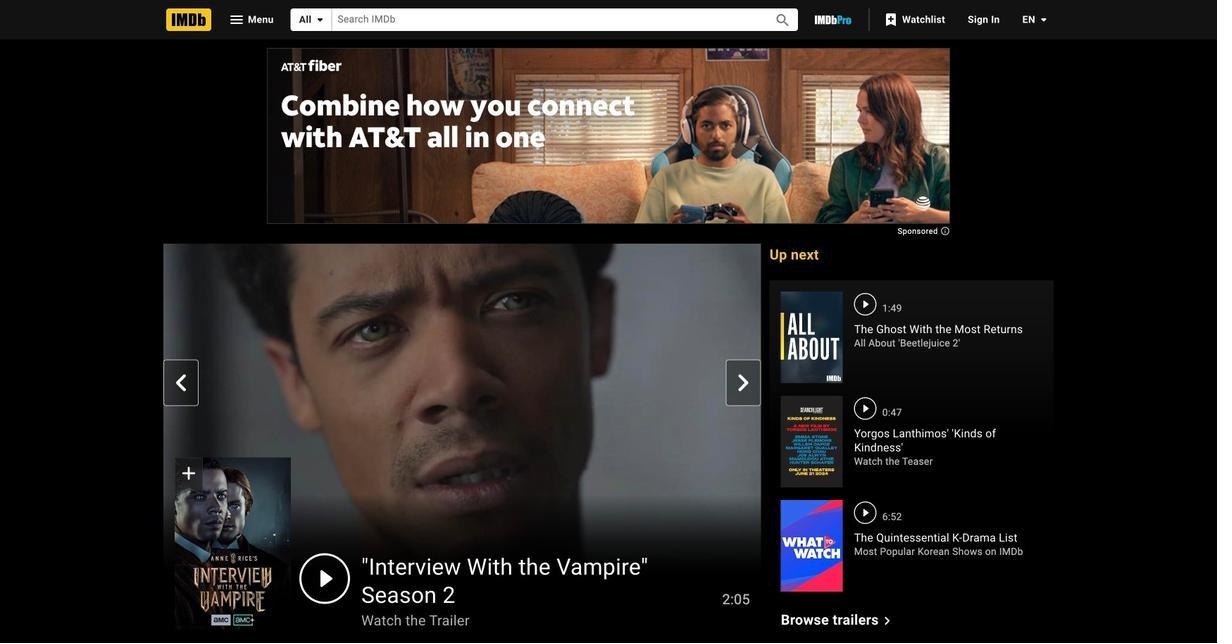 Task type: locate. For each thing, give the bounding box(es) containing it.
None field
[[332, 9, 759, 31]]

menu image
[[228, 11, 245, 28]]

None search field
[[291, 8, 798, 31]]

interview with the vampire image
[[175, 458, 291, 630], [175, 458, 291, 630]]

group
[[164, 244, 762, 630], [175, 458, 291, 630]]

chevron left inline image
[[173, 374, 190, 391]]

arrow drop down image
[[312, 11, 329, 28]]

"interview with the vampire" season 2 element
[[164, 244, 762, 630]]

chevron right image
[[879, 613, 896, 630]]

"interview with the vampire" season 2 image
[[164, 244, 762, 581]]



Task type: describe. For each thing, give the bounding box(es) containing it.
Search IMDb text field
[[332, 9, 759, 31]]

submit search image
[[775, 12, 792, 29]]

kinds of kindness image
[[781, 396, 843, 488]]

chevron right inline image
[[736, 374, 752, 391]]

all about beetlejuice 2 image
[[781, 292, 843, 384]]

the quintessential k-drama list: most popular korean shows on imdb(#5.11) image
[[781, 500, 843, 592]]

watchlist image
[[883, 11, 900, 28]]

home image
[[166, 8, 211, 31]]

arrow drop down image
[[1036, 11, 1053, 28]]



Task type: vqa. For each thing, say whether or not it's contained in the screenshot.
arrow drop down icon to the right
yes



